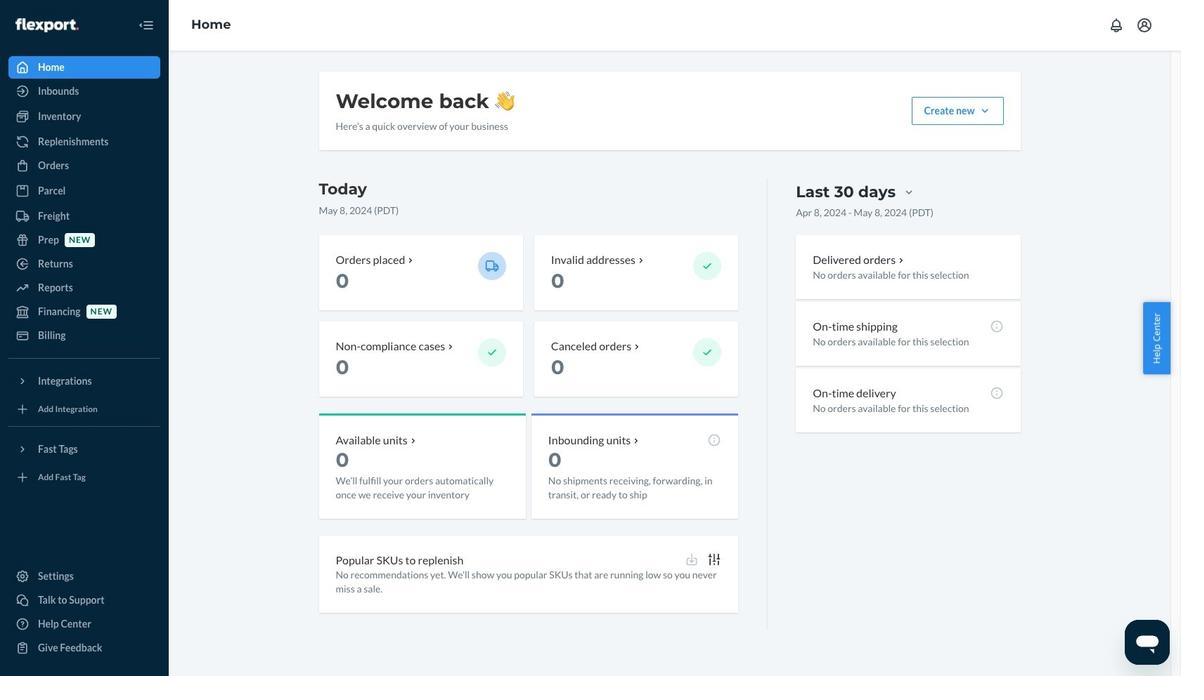 Task type: describe. For each thing, give the bounding box(es) containing it.
close navigation image
[[138, 17, 155, 34]]

hand-wave emoji image
[[495, 91, 514, 111]]



Task type: vqa. For each thing, say whether or not it's contained in the screenshot.
Open notifications ICON at the right top
yes



Task type: locate. For each thing, give the bounding box(es) containing it.
flexport logo image
[[15, 18, 79, 32]]

open account menu image
[[1136, 17, 1153, 34]]

open notifications image
[[1108, 17, 1125, 34]]



